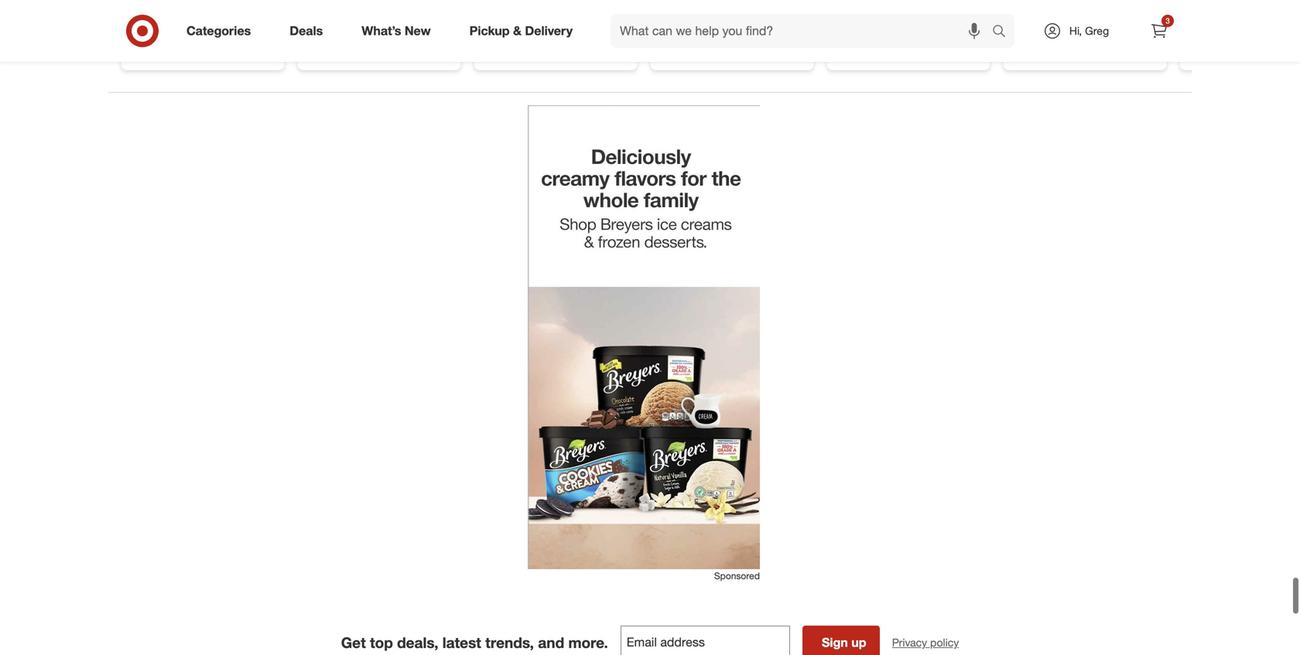 Task type: vqa. For each thing, say whether or not it's contained in the screenshot.
first Free shipping * * Exclusions Apply. Not available at Austin South Lamar Check nearby stores
no



Task type: locate. For each thing, give the bounding box(es) containing it.
2 add to cart from the left
[[388, 36, 438, 48]]

2 cart from the left
[[420, 36, 438, 48]]

None text field
[[621, 623, 790, 656]]

add to cart
[[212, 36, 261, 48], [388, 36, 438, 48], [565, 36, 614, 48], [741, 36, 791, 48], [1094, 36, 1144, 48]]

search button
[[985, 14, 1023, 51]]

greg
[[1085, 24, 1109, 38]]

add for 2nd add to cart button
[[388, 36, 406, 48]]

add for 1st add to cart button from left
[[212, 36, 229, 48]]

deals link
[[277, 14, 342, 48]]

add to cart button
[[201, 29, 272, 54], [378, 29, 448, 54], [554, 29, 625, 54], [731, 29, 801, 54], [1084, 29, 1154, 54]]

1 add from the left
[[212, 36, 229, 48]]

search
[[985, 25, 1023, 40]]

sign up
[[822, 633, 867, 648]]

5 to from the left
[[1114, 36, 1123, 48]]

3 add from the left
[[565, 36, 582, 48]]

2 add from the left
[[388, 36, 406, 48]]

categories link
[[173, 14, 270, 48]]

new
[[405, 23, 431, 38]]

privacy policy link
[[892, 633, 959, 648]]

delivery
[[525, 23, 573, 38]]

4 to from the left
[[761, 36, 770, 48]]

4 add to cart from the left
[[741, 36, 791, 48]]

5 add from the left
[[1094, 36, 1112, 48]]

add
[[212, 36, 229, 48], [388, 36, 406, 48], [565, 36, 582, 48], [741, 36, 759, 48], [1094, 36, 1112, 48]]

hi,
[[1070, 24, 1082, 38]]

privacy policy
[[892, 633, 959, 647]]

3 to from the left
[[585, 36, 594, 48]]

3
[[1166, 16, 1170, 26]]

3 add to cart button from the left
[[554, 29, 625, 54]]

4 add from the left
[[741, 36, 759, 48]]

cart
[[243, 36, 261, 48], [420, 36, 438, 48], [596, 36, 614, 48], [773, 36, 791, 48], [1126, 36, 1144, 48]]

pickup
[[470, 23, 510, 38]]

2 add to cart button from the left
[[378, 29, 448, 54]]

pickup & delivery link
[[456, 14, 592, 48]]

to
[[232, 36, 241, 48], [408, 36, 417, 48], [585, 36, 594, 48], [761, 36, 770, 48], [1114, 36, 1123, 48]]

1 add to cart button from the left
[[201, 29, 272, 54]]

1 to from the left
[[232, 36, 241, 48]]

up
[[852, 633, 867, 648]]

2 to from the left
[[408, 36, 417, 48]]

3 add to cart from the left
[[565, 36, 614, 48]]

4 add to cart button from the left
[[731, 29, 801, 54]]

more.
[[569, 631, 608, 649]]

policy
[[930, 633, 959, 647]]



Task type: describe. For each thing, give the bounding box(es) containing it.
get top deals, latest trends, and more.
[[341, 631, 608, 649]]

top
[[370, 631, 393, 649]]

sponsored
[[714, 567, 760, 579]]

what's new
[[362, 23, 431, 38]]

deals,
[[397, 631, 439, 649]]

get
[[341, 631, 366, 649]]

5 add to cart from the left
[[1094, 36, 1144, 48]]

add for first add to cart button from right
[[1094, 36, 1112, 48]]

4 cart from the left
[[773, 36, 791, 48]]

3 link
[[1143, 14, 1177, 48]]

sign up button
[[803, 623, 880, 656]]

&
[[513, 23, 522, 38]]

3 cart from the left
[[596, 36, 614, 48]]

trends,
[[485, 631, 534, 649]]

privacy
[[892, 633, 927, 647]]

and
[[538, 631, 564, 649]]

hi, greg
[[1070, 24, 1109, 38]]

what's new link
[[349, 14, 450, 48]]

5 cart from the left
[[1126, 36, 1144, 48]]

deals
[[290, 23, 323, 38]]

categories
[[187, 23, 251, 38]]

latest
[[443, 631, 481, 649]]

add for fourth add to cart button from left
[[741, 36, 759, 48]]

What can we help you find? suggestions appear below search field
[[611, 14, 996, 48]]

5 add to cart button from the left
[[1084, 29, 1154, 54]]

advertisement region
[[528, 102, 760, 567]]

what's
[[362, 23, 401, 38]]

1 cart from the left
[[243, 36, 261, 48]]

add for third add to cart button from right
[[565, 36, 582, 48]]

pickup & delivery
[[470, 23, 573, 38]]

1 add to cart from the left
[[212, 36, 261, 48]]

sign
[[822, 633, 848, 648]]



